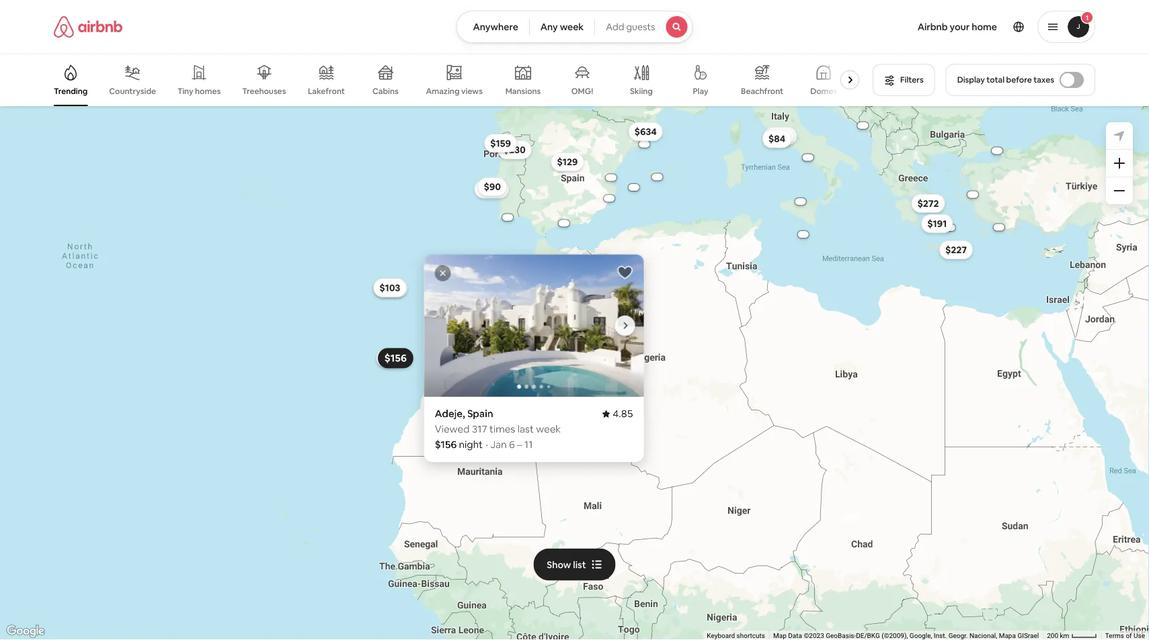 Task type: describe. For each thing, give the bounding box(es) containing it.
none search field containing anywhere
[[456, 11, 693, 43]]

airbnb
[[918, 21, 948, 33]]

filters
[[900, 75, 924, 85]]

views
[[461, 86, 483, 96]]

treehouses
[[242, 86, 286, 96]]

$634
[[635, 126, 657, 138]]

skiing
[[630, 86, 653, 96]]

amazing
[[426, 86, 460, 96]]

1 button
[[1037, 11, 1095, 43]]

mansions
[[505, 86, 541, 96]]

$191
[[927, 218, 947, 230]]

amazing views
[[426, 86, 483, 96]]

de/bkg
[[856, 632, 880, 641]]

airbnb your home
[[918, 21, 997, 33]]

$158 button
[[764, 127, 797, 146]]

©2023
[[804, 632, 824, 641]]

$272 button
[[911, 194, 945, 213]]

$137
[[501, 299, 521, 311]]

$98 button
[[497, 296, 526, 315]]

add guests button
[[595, 11, 693, 43]]

$634 button
[[628, 122, 663, 141]]

11
[[524, 439, 533, 452]]

zoom in image
[[1114, 158, 1125, 169]]

$129 button
[[551, 153, 584, 171]]

geobasis-
[[826, 632, 856, 641]]

play
[[693, 86, 708, 96]]

home
[[972, 21, 997, 33]]

any week button
[[529, 11, 595, 43]]

4.85 out of 5 average rating image
[[602, 408, 633, 421]]

$156 inside $156 button
[[384, 352, 407, 365]]

google map
showing 188 stays. region
[[0, 106, 1149, 641]]

$227
[[945, 244, 967, 256]]

terms of use
[[1105, 632, 1145, 641]]

taxes
[[1034, 75, 1054, 85]]

night
[[459, 439, 483, 452]]

tiny homes
[[178, 86, 221, 96]]

$83 button
[[376, 349, 405, 368]]

4.85
[[613, 408, 633, 421]]

week inside adeje, spain viewed 317 times last week $156 night · jan 6 – 11
[[536, 423, 561, 436]]

$103
[[379, 282, 400, 294]]

anywhere button
[[456, 11, 530, 43]]

$156 inside adeje, spain viewed 317 times last week $156 night · jan 6 – 11
[[435, 439, 457, 452]]

add
[[606, 21, 624, 33]]

list
[[573, 559, 586, 571]]

shortcuts
[[737, 632, 765, 641]]

km
[[1060, 632, 1069, 641]]

gisrael
[[1018, 632, 1039, 641]]

close image
[[439, 270, 447, 278]]

$191 button
[[921, 214, 953, 233]]

$137 button
[[495, 296, 527, 315]]

zoom out image
[[1114, 186, 1125, 196]]

$129
[[557, 156, 578, 168]]

geogr.
[[948, 632, 968, 641]]

airbnb your home link
[[910, 13, 1005, 41]]

terms of use link
[[1105, 632, 1145, 641]]

200 km
[[1047, 632, 1071, 641]]

omg!
[[571, 86, 593, 96]]

group for display total before taxes
[[54, 54, 865, 106]]

add to wishlist image
[[617, 265, 633, 281]]

mapa
[[999, 632, 1016, 641]]

$90
[[484, 181, 501, 193]]

spain
[[467, 408, 493, 421]]



Task type: vqa. For each thing, say whether or not it's contained in the screenshot.
ADEJE, SPAIN VIEWED 317 TIMES LAST WEEK $156 NIGHT · JAN 6 – 11
yes



Task type: locate. For each thing, give the bounding box(es) containing it.
$159
[[490, 137, 511, 149]]

homes
[[195, 86, 221, 96]]

profile element
[[709, 0, 1095, 54]]

inst.
[[934, 632, 947, 641]]

$156 button
[[378, 348, 413, 369]]

terms
[[1105, 632, 1124, 641]]

week right any
[[560, 21, 584, 33]]

keyboard
[[707, 632, 735, 641]]

$230
[[503, 144, 526, 156]]

$243 button
[[373, 279, 407, 298]]

any
[[540, 21, 558, 33]]

$158
[[770, 130, 791, 142]]

None search field
[[456, 11, 693, 43]]

200 km button
[[1043, 631, 1101, 641]]

week right last
[[536, 423, 561, 436]]

(©2009),
[[882, 632, 908, 641]]

show list button
[[533, 549, 616, 581]]

data
[[788, 632, 802, 641]]

1 vertical spatial group
[[424, 255, 644, 397]]

$243
[[380, 282, 401, 294]]

adeje,
[[435, 408, 465, 421]]

group for adeje, spain
[[424, 255, 644, 397]]

show list
[[547, 559, 586, 571]]

trending
[[54, 86, 88, 96]]

beachfront
[[741, 86, 783, 96]]

before
[[1006, 75, 1032, 85]]

keyboard shortcuts
[[707, 632, 765, 641]]

countryside
[[109, 86, 156, 96]]

keyboard shortcuts button
[[707, 632, 765, 641]]

add guests
[[606, 21, 655, 33]]

1
[[1086, 13, 1089, 22]]

317
[[472, 423, 487, 436]]

$361 button
[[495, 296, 527, 315]]

$634 $159
[[490, 126, 657, 149]]

$280 button
[[474, 180, 509, 199]]

$98
[[503, 299, 520, 311]]

$84 button
[[765, 127, 794, 146], [762, 129, 792, 148]]

google image
[[3, 623, 48, 641]]

times
[[489, 423, 515, 436]]

group inside google map
showing 188 stays. region
[[424, 255, 644, 397]]

1 vertical spatial week
[[536, 423, 561, 436]]

6
[[509, 439, 515, 452]]

$83
[[382, 353, 399, 365]]

week inside button
[[560, 21, 584, 33]]

google,
[[910, 632, 932, 641]]

display total before taxes
[[957, 75, 1054, 85]]

jan
[[490, 439, 507, 452]]

map
[[773, 632, 787, 641]]

0 vertical spatial $156
[[384, 352, 407, 365]]

nacional,
[[970, 632, 997, 641]]

–
[[517, 439, 522, 452]]

$159 button
[[484, 134, 517, 153]]

last
[[517, 423, 534, 436]]

$361
[[501, 299, 521, 311]]

cabins
[[373, 86, 399, 96]]

0 vertical spatial group
[[54, 54, 865, 106]]

use
[[1134, 632, 1145, 641]]

map data ©2023 geobasis-de/bkg (©2009), google, inst. geogr. nacional, mapa gisrael
[[773, 632, 1039, 641]]

$280
[[480, 183, 503, 195]]

·
[[486, 439, 488, 452]]

of
[[1126, 632, 1132, 641]]

show
[[547, 559, 571, 571]]

display
[[957, 75, 985, 85]]

$327 button
[[494, 296, 528, 315]]

$90 button
[[478, 178, 507, 196]]

$230 button
[[497, 141, 532, 159]]

anywhere
[[473, 21, 518, 33]]

1 horizontal spatial $156
[[435, 439, 457, 452]]

any week
[[540, 21, 584, 33]]

1 vertical spatial $156
[[435, 439, 457, 452]]

group
[[54, 54, 865, 106], [424, 255, 644, 397]]

tiny
[[178, 86, 193, 96]]

total
[[987, 75, 1005, 85]]

adeje, spain viewed 317 times last week $156 night · jan 6 – 11
[[435, 408, 561, 452]]

0 horizontal spatial $156
[[384, 352, 407, 365]]

0 vertical spatial week
[[560, 21, 584, 33]]

filters button
[[873, 64, 935, 96]]

$327
[[500, 299, 522, 311]]

group containing amazing views
[[54, 54, 865, 106]]

guests
[[626, 21, 655, 33]]

200
[[1047, 632, 1058, 641]]

viewed
[[435, 423, 470, 436]]

domes
[[810, 86, 837, 96]]

$227 button
[[939, 241, 973, 260]]

$272
[[917, 198, 939, 210]]

your
[[950, 21, 970, 33]]



